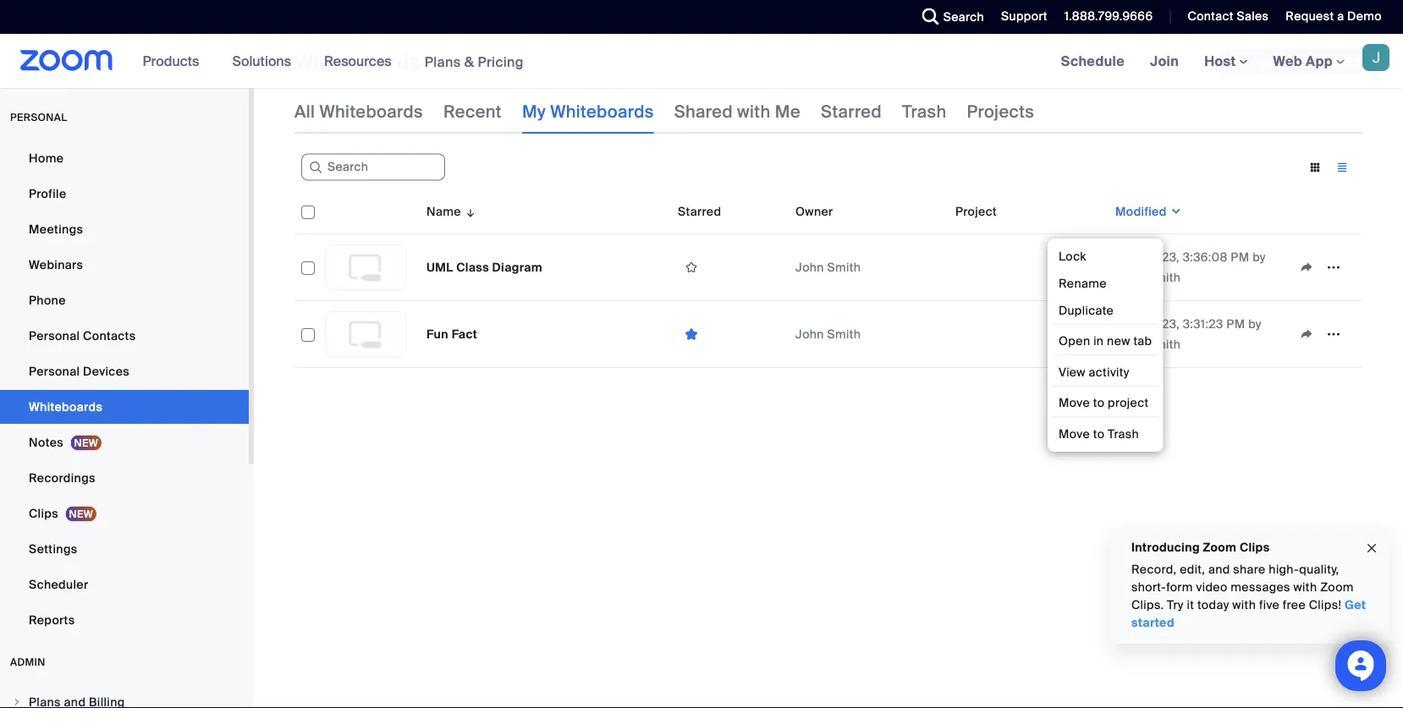 Task type: locate. For each thing, give the bounding box(es) containing it.
uml class diagram
[[427, 259, 543, 275]]

trash down project
[[1108, 426, 1139, 442]]

tabs of all whiteboard page tab list
[[294, 90, 1034, 134]]

0 vertical spatial starred
[[821, 101, 882, 122]]

with up free
[[1294, 580, 1317, 595]]

new
[[1107, 333, 1130, 349]]

starred right me
[[821, 101, 882, 122]]

2 move from the top
[[1059, 426, 1090, 442]]

arrow down image
[[461, 201, 477, 222]]

modified button
[[1115, 203, 1182, 220]]

profile
[[29, 186, 66, 201]]

name
[[427, 204, 461, 219]]

cell up rename
[[949, 264, 1109, 271]]

1 vertical spatial to
[[1093, 426, 1105, 442]]

profile picture image
[[1362, 44, 1390, 71]]

with down the messages
[[1232, 597, 1256, 613]]

cell
[[949, 264, 1109, 271], [949, 331, 1109, 338]]

11/27/2023, for 11/27/2023, 3:31:23 pm by john smith
[[1115, 316, 1180, 332]]

0 horizontal spatial zoom
[[1203, 539, 1237, 555]]

0 horizontal spatial trash
[[902, 101, 947, 122]]

1 vertical spatial personal
[[29, 363, 80, 379]]

1 vertical spatial john smith
[[795, 326, 861, 342]]

1.888.799.9666
[[1064, 8, 1153, 24]]

today
[[1197, 597, 1229, 613]]

application for 11/27/2023, 3:36:08 pm by john smith
[[1293, 255, 1356, 280]]

home link
[[0, 141, 249, 175]]

cell for 11/27/2023, 3:31:23 pm by john smith
[[949, 331, 1109, 338]]

1.888.799.9666 button up schedule
[[1052, 0, 1157, 34]]

down image
[[1167, 203, 1182, 220]]

move for move to project
[[1059, 395, 1090, 411]]

plans
[[425, 53, 461, 70]]

starred inside tabs of all whiteboard page tab list
[[821, 101, 882, 122]]

menu item
[[0, 686, 249, 708]]

uml
[[427, 259, 453, 275]]

0 horizontal spatial with
[[737, 101, 771, 122]]

notes
[[29, 435, 63, 450]]

contact
[[1188, 8, 1234, 24]]

0 vertical spatial pm
[[1231, 249, 1249, 265]]

open in new tab
[[1059, 333, 1152, 349]]

1 horizontal spatial trash
[[1108, 426, 1139, 442]]

john smith for 11/27/2023, 3:31:23 pm by john smith
[[795, 326, 861, 342]]

all whiteboards
[[294, 101, 423, 122]]

more options for fun fact image
[[1320, 327, 1347, 342]]

pm right 3:31:23
[[1226, 316, 1245, 332]]

lock
[[1059, 248, 1086, 264]]

contact sales link
[[1175, 0, 1273, 34], [1188, 8, 1269, 24]]

1 vertical spatial clips
[[1240, 539, 1270, 555]]

to
[[1093, 395, 1105, 411], [1093, 426, 1105, 442]]

smith inside 11/27/2023, 3:36:08 pm by john smith
[[1147, 270, 1181, 285]]

2 personal from the top
[[29, 363, 80, 379]]

personal contacts
[[29, 328, 136, 344]]

smith
[[827, 259, 861, 275], [1147, 270, 1181, 285], [827, 326, 861, 342], [1147, 336, 1181, 352]]

clips up settings
[[29, 506, 58, 521]]

0 vertical spatial trash
[[902, 101, 947, 122]]

pm inside 11/27/2023, 3:36:08 pm by john smith
[[1231, 249, 1249, 265]]

banner
[[0, 34, 1403, 89]]

john
[[795, 259, 824, 275], [1115, 270, 1144, 285], [795, 326, 824, 342], [1115, 336, 1144, 352]]

11/27/2023, inside 11/27/2023, 3:36:08 pm by john smith
[[1115, 249, 1180, 265]]

1 vertical spatial pm
[[1226, 316, 1245, 332]]

application containing name
[[294, 190, 1362, 368]]

0 vertical spatial 11/27/2023,
[[1115, 249, 1180, 265]]

1 vertical spatial trash
[[1108, 426, 1139, 442]]

application
[[294, 190, 1362, 368], [1293, 255, 1356, 280], [1293, 322, 1356, 347]]

owner
[[795, 204, 833, 219]]

introducing zoom clips
[[1131, 539, 1270, 555]]

notes link
[[0, 426, 249, 460]]

1 vertical spatial by
[[1248, 316, 1262, 332]]

reports link
[[0, 603, 249, 637]]

list mode, selected image
[[1329, 160, 1356, 175]]

recent
[[443, 101, 502, 122]]

0 vertical spatial cell
[[949, 264, 1109, 271]]

1 move from the top
[[1059, 395, 1090, 411]]

whiteboards down resources dropdown button
[[319, 101, 423, 122]]

thumbnail of uml class diagram image
[[326, 245, 405, 289]]

move down move to project
[[1059, 426, 1090, 442]]

starred
[[821, 101, 882, 122], [678, 204, 721, 219]]

resources button
[[324, 34, 399, 88]]

1 to from the top
[[1093, 395, 1105, 411]]

meetings link
[[0, 212, 249, 246]]

with left me
[[737, 101, 771, 122]]

john smith
[[795, 259, 861, 275], [795, 326, 861, 342]]

move for move to trash
[[1059, 426, 1090, 442]]

0 vertical spatial personal
[[29, 328, 80, 344]]

search
[[943, 9, 984, 25]]

web
[[1273, 52, 1302, 70]]

and
[[1208, 562, 1230, 578]]

pm inside 11/27/2023, 3:31:23 pm by john smith
[[1226, 316, 1245, 332]]

share image
[[1293, 327, 1320, 342]]

devices
[[83, 363, 130, 379]]

sales
[[1237, 8, 1269, 24]]

in
[[1093, 333, 1104, 349]]

move down view
[[1059, 395, 1090, 411]]

trash left projects
[[902, 101, 947, 122]]

cell up view
[[949, 331, 1109, 338]]

webinars link
[[0, 248, 249, 282]]

11/27/2023, inside 11/27/2023, 3:31:23 pm by john smith
[[1115, 316, 1180, 332]]

phone
[[29, 292, 66, 308]]

personal down personal contacts
[[29, 363, 80, 379]]

click to star the whiteboard uml class diagram image
[[678, 260, 705, 275]]

zoom up clips!
[[1320, 580, 1354, 595]]

1 cell from the top
[[949, 264, 1109, 271]]

scheduler link
[[0, 568, 249, 602]]

schedule
[[1061, 52, 1125, 70]]

by inside 11/27/2023, 3:31:23 pm by john smith
[[1248, 316, 1262, 332]]

personal down phone
[[29, 328, 80, 344]]

five
[[1259, 597, 1280, 613]]

clips inside personal menu menu
[[29, 506, 58, 521]]

duplicate
[[1059, 303, 1114, 318]]

11/27/2023, up tab
[[1115, 316, 1180, 332]]

demo
[[1347, 8, 1382, 24]]

me
[[775, 101, 801, 122]]

whiteboards right my on the left of page
[[550, 101, 654, 122]]

move
[[1059, 395, 1090, 411], [1059, 426, 1090, 442]]

2 11/27/2023, from the top
[[1115, 316, 1180, 332]]

clips up share
[[1240, 539, 1270, 555]]

to down move to project
[[1093, 426, 1105, 442]]

high-
[[1269, 562, 1299, 578]]

host
[[1204, 52, 1239, 70]]

web app button
[[1273, 52, 1345, 70]]

3:36:08
[[1183, 249, 1228, 265]]

with
[[737, 101, 771, 122], [1294, 580, 1317, 595], [1232, 597, 1256, 613]]

app
[[1306, 52, 1333, 70]]

smith inside 11/27/2023, 3:31:23 pm by john smith
[[1147, 336, 1181, 352]]

project
[[1108, 395, 1149, 411]]

settings
[[29, 541, 77, 557]]

by inside 11/27/2023, 3:36:08 pm by john smith
[[1253, 249, 1266, 265]]

1 personal from the top
[[29, 328, 80, 344]]

0 vertical spatial by
[[1253, 249, 1266, 265]]

a
[[1337, 8, 1344, 24]]

contact sales
[[1188, 8, 1269, 24]]

0 horizontal spatial clips
[[29, 506, 58, 521]]

request
[[1286, 8, 1334, 24]]

all
[[294, 101, 315, 122]]

1 vertical spatial 11/27/2023,
[[1115, 316, 1180, 332]]

zoom
[[1203, 539, 1237, 555], [1320, 580, 1354, 595]]

1 john smith from the top
[[795, 259, 861, 275]]

0 vertical spatial john smith
[[795, 259, 861, 275]]

0 vertical spatial to
[[1093, 395, 1105, 411]]

1.888.799.9666 button
[[1052, 0, 1157, 34], [1064, 8, 1153, 24]]

personal devices
[[29, 363, 130, 379]]

1 vertical spatial move
[[1059, 426, 1090, 442]]

pm
[[1231, 249, 1249, 265], [1226, 316, 1245, 332]]

0 horizontal spatial starred
[[678, 204, 721, 219]]

1 vertical spatial zoom
[[1320, 580, 1354, 595]]

products button
[[143, 34, 207, 88]]

1 vertical spatial starred
[[678, 204, 721, 219]]

by right 3:31:23
[[1248, 316, 1262, 332]]

1 horizontal spatial zoom
[[1320, 580, 1354, 595]]

2 john smith from the top
[[795, 326, 861, 342]]

trash
[[902, 101, 947, 122], [1108, 426, 1139, 442]]

2 cell from the top
[[949, 331, 1109, 338]]

1 horizontal spatial starred
[[821, 101, 882, 122]]

2 to from the top
[[1093, 426, 1105, 442]]

plans & pricing
[[425, 53, 524, 70]]

meetings
[[29, 221, 83, 237]]

whiteboards down personal devices on the left of the page
[[29, 399, 103, 415]]

1 horizontal spatial with
[[1232, 597, 1256, 613]]

by left share image
[[1253, 249, 1266, 265]]

11/27/2023, down modified dropdown button
[[1115, 249, 1180, 265]]

messages
[[1231, 580, 1290, 595]]

personal devices link
[[0, 355, 249, 388]]

1 11/27/2023, from the top
[[1115, 249, 1180, 265]]

right image
[[12, 697, 22, 707]]

whiteboards inside personal menu menu
[[29, 399, 103, 415]]

quality,
[[1299, 562, 1339, 578]]

zoom up and
[[1203, 539, 1237, 555]]

1 vertical spatial cell
[[949, 331, 1109, 338]]

request a demo link
[[1273, 0, 1403, 34], [1286, 8, 1382, 24]]

settings link
[[0, 532, 249, 566]]

support link
[[988, 0, 1052, 34], [1001, 8, 1047, 24]]

1 vertical spatial with
[[1294, 580, 1317, 595]]

0 vertical spatial clips
[[29, 506, 58, 521]]

0 vertical spatial move
[[1059, 395, 1090, 411]]

search button
[[910, 0, 988, 34]]

to left project
[[1093, 395, 1105, 411]]

pm right 3:36:08
[[1231, 249, 1249, 265]]

starred up click to star the whiteboard uml class diagram 'icon' at the top of page
[[678, 204, 721, 219]]

0 vertical spatial with
[[737, 101, 771, 122]]



Task type: describe. For each thing, give the bounding box(es) containing it.
3:31:23
[[1183, 316, 1223, 332]]

0 vertical spatial zoom
[[1203, 539, 1237, 555]]

more options for uml class diagram image
[[1320, 260, 1347, 275]]

&
[[464, 53, 474, 70]]

shared with me
[[674, 101, 801, 122]]

fact
[[452, 326, 477, 342]]

with inside tabs of all whiteboard page tab list
[[737, 101, 771, 122]]

reports
[[29, 612, 75, 628]]

personal for personal contacts
[[29, 328, 80, 344]]

pm for 3:31:23
[[1226, 316, 1245, 332]]

banner containing products
[[0, 34, 1403, 89]]

modified
[[1115, 204, 1167, 219]]

get
[[1345, 597, 1366, 613]]

to for project
[[1093, 395, 1105, 411]]

zoom logo image
[[20, 50, 113, 71]]

by for 11/27/2023, 3:36:08 pm by john smith
[[1253, 249, 1266, 265]]

fun
[[427, 326, 449, 342]]

it
[[1187, 597, 1194, 613]]

meetings navigation
[[1048, 34, 1403, 89]]

scheduler
[[29, 577, 88, 592]]

video
[[1196, 580, 1228, 595]]

pricing
[[478, 53, 524, 70]]

activity
[[1089, 364, 1130, 380]]

whiteboards link
[[0, 390, 249, 424]]

clips!
[[1309, 597, 1342, 613]]

pm for 3:36:08
[[1231, 249, 1249, 265]]

close image
[[1365, 539, 1379, 558]]

tab
[[1133, 333, 1152, 349]]

view
[[1059, 364, 1086, 380]]

click to unstar the whiteboard fun fact image
[[678, 326, 705, 342]]

1.888.799.9666 button up schedule link
[[1064, 8, 1153, 24]]

trash inside tabs of all whiteboard page tab list
[[902, 101, 947, 122]]

projects
[[967, 101, 1034, 122]]

class
[[456, 259, 489, 275]]

my
[[522, 101, 546, 122]]

share image
[[1293, 260, 1320, 275]]

whiteboards up all whiteboards
[[294, 50, 421, 76]]

join link
[[1137, 34, 1192, 88]]

move to trash
[[1059, 426, 1139, 442]]

personal
[[10, 111, 67, 124]]

join
[[1150, 52, 1179, 70]]

edit,
[[1180, 562, 1205, 578]]

resources
[[324, 52, 392, 70]]

request a demo
[[1286, 8, 1382, 24]]

solutions button
[[232, 34, 299, 88]]

cell for 11/27/2023, 3:36:08 pm by john smith
[[949, 264, 1109, 271]]

diagram
[[492, 259, 543, 275]]

fun fact
[[427, 326, 477, 342]]

2 vertical spatial with
[[1232, 597, 1256, 613]]

admin
[[10, 656, 45, 669]]

my whiteboards
[[522, 101, 654, 122]]

try
[[1167, 597, 1184, 613]]

personal menu menu
[[0, 141, 249, 639]]

thumbnail of fun fact image
[[326, 312, 405, 356]]

grid mode, not selected image
[[1302, 160, 1329, 175]]

products
[[143, 52, 199, 70]]

move to project
[[1059, 395, 1149, 411]]

11/27/2023, for 11/27/2023, 3:36:08 pm by john smith
[[1115, 249, 1180, 265]]

record,
[[1131, 562, 1177, 578]]

product information navigation
[[130, 34, 536, 89]]

host button
[[1204, 52, 1248, 70]]

1 horizontal spatial clips
[[1240, 539, 1270, 555]]

to for trash
[[1093, 426, 1105, 442]]

home
[[29, 150, 64, 166]]

phone link
[[0, 283, 249, 317]]

2 horizontal spatial with
[[1294, 580, 1317, 595]]

webinars
[[29, 257, 83, 272]]

personal for personal devices
[[29, 363, 80, 379]]

contacts
[[83, 328, 136, 344]]

get started link
[[1131, 597, 1366, 631]]

recordings link
[[0, 461, 249, 495]]

clips.
[[1131, 597, 1164, 613]]

clips link
[[0, 497, 249, 531]]

11/27/2023, 3:31:23 pm by john smith
[[1115, 316, 1262, 352]]

11/27/2023, 3:36:08 pm by john smith
[[1115, 249, 1266, 285]]

john smith for 11/27/2023, 3:36:08 pm by john smith
[[795, 259, 861, 275]]

share
[[1233, 562, 1266, 578]]

by for 11/27/2023, 3:31:23 pm by john smith
[[1248, 316, 1262, 332]]

get started
[[1131, 597, 1366, 631]]

profile link
[[0, 177, 249, 211]]

schedule link
[[1048, 34, 1137, 88]]

recordings
[[29, 470, 95, 486]]

Search text field
[[301, 154, 445, 181]]

rename
[[1059, 275, 1107, 291]]

personal contacts link
[[0, 319, 249, 353]]

zoom inside record, edit, and share high-quality, short-form video messages with zoom clips. try it today with five free clips!
[[1320, 580, 1354, 595]]

short-
[[1131, 580, 1166, 595]]

web app
[[1273, 52, 1333, 70]]

support
[[1001, 8, 1047, 24]]

view activity
[[1059, 364, 1130, 380]]

free
[[1283, 597, 1306, 613]]

john inside 11/27/2023, 3:36:08 pm by john smith
[[1115, 270, 1144, 285]]

shared
[[674, 101, 733, 122]]

john inside 11/27/2023, 3:31:23 pm by john smith
[[1115, 336, 1144, 352]]

form
[[1166, 580, 1193, 595]]

application for 11/27/2023, 3:31:23 pm by john smith
[[1293, 322, 1356, 347]]



Task type: vqa. For each thing, say whether or not it's contained in the screenshot.
whether at the right bottom of the page
no



